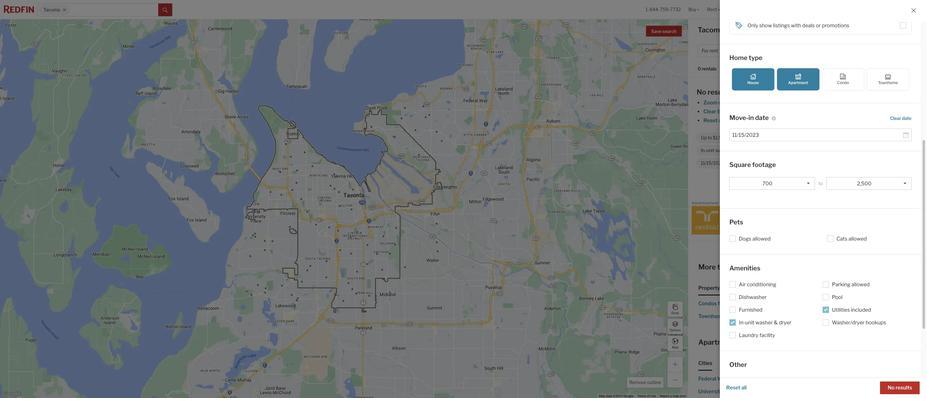 Task type: describe. For each thing, give the bounding box(es) containing it.
bedrooms
[[746, 285, 771, 291]]

senior
[[740, 391, 755, 397]]

tacoma up hookups
[[863, 313, 882, 319]]

google image
[[2, 390, 23, 398]]

rent up living
[[766, 376, 776, 382]]

1 vertical spatial income
[[740, 378, 757, 384]]

with
[[792, 23, 802, 29]]

bedrooms element
[[746, 280, 771, 296]]

for
[[702, 48, 709, 53]]

1 horizontal spatial utilities
[[833, 307, 851, 313]]

0 horizontal spatial date
[[744, 160, 753, 166]]

redfin
[[770, 183, 786, 189]]

cats allowed
[[837, 236, 867, 242]]

buildings
[[740, 360, 761, 366]]

for for apartments for rent near tacoma
[[741, 338, 750, 346]]

square
[[730, 161, 752, 168]]

one
[[766, 117, 775, 123]]

remove income restricted image
[[893, 149, 897, 152]]

to inside zoom out clear the map boundary reset all filters or remove one of your filters below to see more homes
[[824, 117, 829, 123]]

0 vertical spatial no
[[697, 88, 707, 96]]

advertisement
[[692, 201, 719, 205]]

cities element
[[699, 355, 713, 371]]

move-in date
[[730, 114, 769, 121]]

up to $1.5k
[[701, 135, 725, 140]]

report ad
[[909, 202, 923, 205]]

1 horizontal spatial income
[[853, 148, 868, 153]]

House checkbox
[[733, 68, 775, 90]]

parking
[[833, 282, 851, 288]]

footage
[[753, 161, 777, 168]]

report a map error link
[[660, 394, 687, 398]]

rent down pool
[[835, 301, 845, 307]]

©2023
[[614, 394, 623, 398]]

cats
[[837, 236, 848, 242]]

use
[[651, 394, 657, 398]]

redfin link
[[770, 183, 786, 189]]

see
[[830, 117, 839, 123]]

dishwasher
[[740, 294, 767, 300]]

for for apartments for rent in tacoma
[[838, 313, 845, 319]]

no inside button
[[889, 385, 895, 391]]

1-
[[646, 7, 650, 12]]

more
[[840, 117, 852, 123]]

washington link
[[792, 183, 820, 189]]

for for condos for rent
[[718, 301, 726, 307]]

listings
[[774, 23, 791, 29]]

air
[[740, 282, 746, 288]]

allowed for cats allowed
[[849, 236, 867, 242]]

pool
[[833, 294, 843, 300]]

rent up apartments for rent link
[[872, 376, 881, 382]]

sort
[[725, 66, 734, 72]]

dogs allowed
[[740, 236, 771, 242]]

houses for rent
[[808, 301, 845, 307]]

for up living
[[758, 376, 765, 382]]

&
[[774, 320, 778, 326]]

terms
[[638, 394, 647, 398]]

draw button
[[668, 301, 684, 317]]

university
[[699, 389, 724, 395]]

0 rentals •
[[698, 66, 722, 72]]

2,500
[[858, 180, 872, 186]]

type
[[749, 54, 763, 62]]

your
[[782, 117, 793, 123]]

$1.5k
[[714, 135, 725, 140]]

outline
[[648, 380, 662, 385]]

1+
[[742, 135, 746, 140]]

washer
[[756, 320, 773, 326]]

to left tacoma link
[[819, 181, 823, 186]]

recommended
[[736, 66, 768, 72]]

1-844-759-7732
[[646, 7, 681, 12]]

in- for in-unit washer & dryer
[[740, 320, 746, 326]]

1 filters from the left
[[726, 117, 740, 123]]

remove 11/15/2023 move-in date image
[[757, 161, 761, 165]]

rent down furnished
[[737, 313, 748, 319]]

washington
[[792, 183, 820, 189]]

washer/dryer
[[716, 148, 744, 153]]

11/15/2023
[[701, 160, 725, 166]]

rent inside button
[[710, 48, 719, 53]]

condos
[[699, 301, 717, 307]]

apartments for rent
[[834, 389, 880, 395]]

Condo checkbox
[[823, 68, 865, 90]]

types
[[722, 285, 736, 291]]

zoom
[[704, 100, 718, 106]]

rent right living
[[776, 389, 786, 395]]

759-
[[660, 7, 671, 12]]

data
[[607, 394, 613, 398]]

conditioning
[[748, 282, 777, 288]]

houses for rent link
[[808, 299, 913, 308]]

map for map data ©2023 google
[[599, 394, 606, 398]]

report ad button
[[909, 202, 923, 207]]

houses
[[808, 301, 826, 307]]

0 vertical spatial utilities included
[[761, 148, 796, 153]]

for for houses for rent
[[827, 301, 834, 307]]

townhomes
[[699, 313, 728, 319]]

report for report ad
[[909, 202, 919, 205]]

below
[[809, 117, 823, 123]]

recommended button
[[735, 66, 773, 72]]

for for apartments for rent
[[863, 389, 869, 395]]

tacoma link
[[827, 183, 846, 189]]

clear date
[[891, 115, 912, 121]]

all inside zoom out clear the map boundary reset all filters or remove one of your filters below to see more homes
[[719, 117, 725, 123]]

rent left near
[[752, 338, 766, 346]]

air conditioning
[[740, 282, 777, 288]]

option group containing house
[[733, 68, 910, 90]]

in-unit washer & dryer
[[740, 320, 792, 326]]

rentals
[[726, 26, 751, 34]]

gig harbor apartments for rent
[[808, 376, 881, 382]]

apartments for apartments for rent near tacoma
[[699, 338, 739, 346]]

condos for rent link
[[699, 299, 804, 308]]

tacoma right near
[[784, 338, 810, 346]]

remove
[[747, 117, 765, 123]]

options button
[[668, 318, 684, 334]]

show
[[760, 23, 773, 29]]

11/15/2023 move-in date
[[701, 160, 753, 166]]

1+ beds
[[742, 135, 758, 140]]

to right up
[[708, 135, 713, 140]]

allowed for dogs allowed
[[753, 236, 771, 242]]

rent up the 'washer/dryer'
[[846, 313, 856, 319]]

0 vertical spatial or
[[817, 23, 822, 29]]

clear inside zoom out clear the map boundary reset all filters or remove one of your filters below to see more homes
[[704, 109, 717, 115]]

tacoma up conditioning at right bottom
[[760, 263, 786, 271]]

2 filters from the left
[[794, 117, 808, 123]]

home
[[730, 54, 748, 62]]

apartments for gig harbor
[[835, 376, 863, 382]]

ad region
[[692, 206, 923, 234]]

rent up townhomes for rent in tacoma
[[727, 301, 737, 307]]

remove utilities included image
[[799, 149, 803, 152]]

senior living
[[740, 391, 768, 397]]

harbor
[[817, 376, 834, 382]]

tacoma left 2,500
[[827, 183, 846, 189]]

condo
[[838, 80, 850, 85]]

apartments for rent link
[[808, 387, 913, 396]]

for rent button
[[698, 44, 731, 57]]

remove up to $1.5k image
[[728, 136, 732, 140]]



Task type: locate. For each thing, give the bounding box(es) containing it.
0 horizontal spatial of
[[648, 394, 650, 398]]

remove in-unit washer/dryer image
[[747, 149, 751, 152]]

map for map
[[673, 345, 679, 349]]

ad
[[920, 202, 923, 205]]

submit search image
[[163, 8, 168, 13]]

remove 700-2,500 sq. ft. image
[[902, 136, 906, 140]]

0 horizontal spatial map
[[599, 394, 606, 398]]

0 horizontal spatial in-
[[701, 148, 707, 153]]

date up "beds"
[[756, 114, 769, 121]]

for up rental buildings element
[[741, 338, 750, 346]]

1 horizontal spatial or
[[817, 23, 822, 29]]

in- down up
[[701, 148, 707, 153]]

boundary
[[738, 109, 761, 115]]

1 vertical spatial report
[[660, 394, 670, 398]]

1 horizontal spatial included
[[852, 307, 872, 313]]

1 vertical spatial results
[[896, 385, 913, 391]]

rent right for
[[710, 48, 719, 53]]

no results button
[[881, 382, 920, 394]]

to right more
[[718, 263, 725, 271]]

promotions
[[823, 23, 850, 29]]

restricted left remove income restricted "image"
[[869, 148, 889, 153]]

apartments
[[808, 313, 837, 319], [699, 338, 739, 346]]

1 vertical spatial no results
[[889, 385, 913, 391]]

1-844-759-7732 link
[[646, 7, 681, 12]]

1 horizontal spatial of
[[776, 117, 781, 123]]

utilities up apartments for rent in tacoma
[[833, 307, 851, 313]]

1 horizontal spatial unit
[[746, 320, 755, 326]]

of left use
[[648, 394, 650, 398]]

allowed
[[753, 236, 771, 242], [849, 236, 867, 242], [852, 282, 870, 288]]

report a map error
[[660, 394, 687, 398]]

unit down furnished
[[746, 320, 755, 326]]

0 vertical spatial utilities
[[761, 148, 777, 153]]

results inside button
[[896, 385, 913, 391]]

in-unit washer/dryer
[[701, 148, 744, 153]]

0 horizontal spatial utilities
[[761, 148, 777, 153]]

unit down up to $1.5k
[[707, 148, 715, 153]]

all inside button
[[742, 385, 747, 391]]

0 horizontal spatial income restricted
[[740, 378, 782, 384]]

living
[[756, 391, 768, 397]]

tacoma up washer in the right of the page
[[754, 313, 773, 319]]

allowed up houses for rent link
[[852, 282, 870, 288]]

0 horizontal spatial utilities included
[[761, 148, 796, 153]]

no results
[[697, 88, 731, 96], [889, 385, 913, 391]]

utilities up footage
[[761, 148, 777, 153]]

or
[[817, 23, 822, 29], [741, 117, 746, 123]]

of inside zoom out clear the map boundary reset all filters or remove one of your filters below to see more homes
[[776, 117, 781, 123]]

700
[[763, 180, 773, 186]]

1 horizontal spatial map
[[673, 345, 679, 349]]

map
[[727, 109, 737, 115], [673, 394, 679, 398]]

report
[[909, 202, 919, 205], [660, 394, 670, 398]]

allowed right dogs
[[753, 236, 771, 242]]

all up 'senior'
[[742, 385, 747, 391]]

1 vertical spatial of
[[648, 394, 650, 398]]

0 horizontal spatial or
[[741, 117, 746, 123]]

1 horizontal spatial in-
[[740, 320, 746, 326]]

only
[[748, 23, 759, 29]]

0 vertical spatial income
[[853, 148, 868, 153]]

allowed right cats
[[849, 236, 867, 242]]

remove outline button
[[628, 377, 664, 388]]

1 horizontal spatial results
[[896, 385, 913, 391]]

more
[[699, 263, 716, 271]]

clear the map boundary button
[[704, 109, 761, 115]]

unit
[[707, 148, 715, 153], [746, 320, 755, 326]]

map data ©2023 google
[[599, 394, 634, 398]]

0 vertical spatial report
[[909, 202, 919, 205]]

1 horizontal spatial reset
[[727, 385, 741, 391]]

report left the a on the bottom
[[660, 394, 670, 398]]

0 vertical spatial included
[[778, 148, 796, 153]]

0 vertical spatial no results
[[697, 88, 731, 96]]

place
[[725, 389, 738, 395]]

Townhome checkbox
[[868, 68, 910, 90]]

included left remove utilities included image
[[778, 148, 796, 153]]

1 horizontal spatial no
[[889, 385, 895, 391]]

restricted up living
[[758, 378, 782, 384]]

move-
[[726, 160, 739, 166]]

filters
[[726, 117, 740, 123], [794, 117, 808, 123]]

1 vertical spatial no
[[889, 385, 895, 391]]

reset all button
[[727, 382, 747, 394]]

0 horizontal spatial no
[[697, 88, 707, 96]]

home type
[[730, 54, 763, 62]]

for
[[718, 301, 726, 307], [827, 301, 834, 307], [729, 313, 736, 319], [838, 313, 845, 319], [741, 338, 750, 346], [758, 376, 765, 382], [864, 376, 871, 382], [768, 389, 775, 395], [863, 389, 869, 395]]

save search button
[[646, 26, 682, 37]]

for for townhomes for rent in tacoma
[[729, 313, 736, 319]]

no results inside no results button
[[889, 385, 913, 391]]

property
[[699, 285, 721, 291]]

reset inside button
[[727, 385, 741, 391]]

hookups
[[866, 320, 887, 326]]

1 horizontal spatial utilities included
[[833, 307, 872, 313]]

clear up 'remove 700-2,500 sq. ft.' icon
[[891, 115, 902, 121]]

federal
[[699, 376, 717, 382]]

apartments for apartments for rent in tacoma
[[808, 313, 837, 319]]

property types element
[[699, 280, 736, 296]]

1 vertical spatial income restricted
[[740, 378, 782, 384]]

filters down clear the map boundary button
[[726, 117, 740, 123]]

price element
[[817, 280, 829, 296]]

filters right your
[[794, 117, 808, 123]]

short term
[[813, 148, 835, 153]]

map right the
[[727, 109, 737, 115]]

reset down the
[[704, 117, 718, 123]]

for up apartments for rent link
[[864, 376, 871, 382]]

0 horizontal spatial apartments
[[699, 338, 739, 346]]

reset all
[[727, 385, 747, 391]]

in for more
[[753, 263, 759, 271]]

clear
[[704, 109, 717, 115], [891, 115, 902, 121]]

square footage
[[730, 161, 777, 168]]

all
[[719, 117, 725, 123], [742, 385, 747, 391]]

0 horizontal spatial all
[[719, 117, 725, 123]]

1 vertical spatial unit
[[746, 320, 755, 326]]

1 vertical spatial utilities
[[833, 307, 851, 313]]

price
[[817, 285, 829, 291]]

rent
[[710, 48, 719, 53], [727, 301, 737, 307], [835, 301, 845, 307], [737, 313, 748, 319], [846, 313, 856, 319], [752, 338, 766, 346], [766, 376, 776, 382], [872, 376, 881, 382], [776, 389, 786, 395], [871, 389, 880, 395]]

0 horizontal spatial restricted
[[758, 378, 782, 384]]

1 vertical spatial clear
[[891, 115, 902, 121]]

clear down zoom
[[704, 109, 717, 115]]

in for apartments
[[858, 313, 862, 319]]

clear date button
[[891, 113, 913, 123]]

1 vertical spatial all
[[742, 385, 747, 391]]

1 horizontal spatial report
[[909, 202, 919, 205]]

move-
[[730, 114, 749, 121]]

report left "ad"
[[909, 202, 919, 205]]

0 vertical spatial reset
[[704, 117, 718, 123]]

utilities included up footage
[[761, 148, 796, 153]]

0 horizontal spatial no results
[[697, 88, 731, 96]]

0 horizontal spatial clear
[[704, 109, 717, 115]]

restricted
[[869, 148, 889, 153], [758, 378, 782, 384]]

0 horizontal spatial report
[[660, 394, 670, 398]]

in-
[[701, 148, 707, 153], [740, 320, 746, 326]]

0 vertical spatial all
[[719, 117, 725, 123]]

parking allowed
[[833, 282, 870, 288]]

0 horizontal spatial unit
[[707, 148, 715, 153]]

beds
[[747, 135, 758, 140]]

1 vertical spatial included
[[852, 307, 872, 313]]

rent left no results button
[[871, 389, 880, 395]]

1 vertical spatial map
[[673, 394, 679, 398]]

report for report a map error
[[660, 394, 670, 398]]

0 vertical spatial apartments
[[808, 313, 837, 319]]

furnished
[[740, 307, 763, 313]]

included up washer/dryer hookups
[[852, 307, 872, 313]]

in- for in-unit washer/dryer
[[701, 148, 707, 153]]

1 vertical spatial restricted
[[758, 378, 782, 384]]

1 horizontal spatial no results
[[889, 385, 913, 391]]

1 horizontal spatial date
[[756, 114, 769, 121]]

0 vertical spatial in-
[[701, 148, 707, 153]]

sort :
[[725, 66, 735, 72]]

0 horizontal spatial map
[[673, 394, 679, 398]]

1 vertical spatial apartments
[[699, 338, 739, 346]]

1 horizontal spatial income restricted
[[853, 148, 889, 153]]

1 vertical spatial reset
[[727, 385, 741, 391]]

apartments for federal way
[[730, 376, 757, 382]]

apartment
[[789, 80, 809, 85]]

0 vertical spatial restricted
[[869, 148, 889, 153]]

for down pool
[[827, 301, 834, 307]]

income restricted left remove income restricted "image"
[[853, 148, 889, 153]]

in- down townhomes for rent in tacoma
[[740, 320, 746, 326]]

property types
[[699, 285, 736, 291]]

no
[[697, 88, 707, 96], [889, 385, 895, 391]]

0 horizontal spatial income
[[740, 378, 757, 384]]

for right "condos" on the right bottom
[[718, 301, 726, 307]]

to left see
[[824, 117, 829, 123]]

1 horizontal spatial all
[[742, 385, 747, 391]]

allowed for parking allowed
[[852, 282, 870, 288]]

None search field
[[70, 3, 158, 16]]

option group
[[733, 68, 910, 90]]

apartments
[[730, 376, 757, 382], [835, 376, 863, 382], [739, 389, 767, 395], [834, 389, 862, 395]]

all down the
[[719, 117, 725, 123]]

cities
[[699, 360, 713, 366]]

2 horizontal spatial date
[[903, 115, 912, 121]]

a
[[671, 394, 672, 398]]

0 vertical spatial unit
[[707, 148, 715, 153]]

1 vertical spatial in-
[[740, 320, 746, 326]]

homes
[[853, 117, 870, 123]]

unit for washer/dryer
[[707, 148, 715, 153]]

tacoma up 'for rent' at the top of the page
[[698, 26, 724, 34]]

of
[[776, 117, 781, 123], [648, 394, 650, 398]]

save
[[652, 29, 662, 34]]

gig
[[808, 376, 816, 382]]

map inside 'button'
[[673, 345, 679, 349]]

0 vertical spatial map
[[727, 109, 737, 115]]

for right townhomes
[[729, 313, 736, 319]]

1 horizontal spatial restricted
[[869, 148, 889, 153]]

1 horizontal spatial map
[[727, 109, 737, 115]]

map down options
[[673, 345, 679, 349]]

washer/dryer hookups
[[833, 320, 887, 326]]

map region
[[0, 0, 691, 398]]

report inside button
[[909, 202, 919, 205]]

apartments for rent near tacoma
[[699, 338, 810, 346]]

unit for washer
[[746, 320, 755, 326]]

laundry facility
[[740, 332, 776, 338]]

rentals
[[702, 66, 717, 72]]

map left data
[[599, 394, 606, 398]]

0 vertical spatial clear
[[704, 109, 717, 115]]

income
[[853, 148, 868, 153], [740, 378, 757, 384]]

for up the 'washer/dryer'
[[838, 313, 845, 319]]

in for townhomes
[[749, 313, 753, 319]]

apartments down houses for rent
[[808, 313, 837, 319]]

remove
[[630, 380, 647, 385]]

date up 'remove 700-2,500 sq. ft.' icon
[[903, 115, 912, 121]]

map right the a on the bottom
[[673, 394, 679, 398]]

or down boundary at the top right
[[741, 117, 746, 123]]

rental buildings element
[[723, 355, 761, 371]]

clear inside clear date button
[[891, 115, 902, 121]]

0 vertical spatial income restricted
[[853, 148, 889, 153]]

map inside zoom out clear the map boundary reset all filters or remove one of your filters below to see more homes
[[727, 109, 737, 115]]

utilities included up apartments for rent in tacoma
[[833, 307, 872, 313]]

facility
[[760, 332, 776, 338]]

income right remove short term image
[[853, 148, 868, 153]]

1 vertical spatial or
[[741, 117, 746, 123]]

income restricted up living
[[740, 378, 782, 384]]

0 horizontal spatial filters
[[726, 117, 740, 123]]

tacoma left remove tacoma image
[[43, 7, 60, 12]]

options
[[670, 328, 681, 332]]

1 horizontal spatial clear
[[891, 115, 902, 121]]

income up university place apartments for rent
[[740, 378, 757, 384]]

1 vertical spatial map
[[599, 394, 606, 398]]

house
[[748, 80, 760, 85]]

•
[[720, 67, 722, 72]]

1 horizontal spatial apartments
[[808, 313, 837, 319]]

reset inside zoom out clear the map boundary reset all filters or remove one of your filters below to see more homes
[[704, 117, 718, 123]]

federal way apartments for rent
[[699, 376, 776, 382]]

for down gig harbor apartments for rent
[[863, 389, 869, 395]]

or inside zoom out clear the map boundary reset all filters or remove one of your filters below to see more homes
[[741, 117, 746, 123]]

remove tacoma image
[[63, 8, 66, 12]]

1 vertical spatial utilities included
[[833, 307, 872, 313]]

or right deals
[[817, 23, 822, 29]]

dryer
[[780, 320, 792, 326]]

rental buildings
[[723, 360, 761, 366]]

0 vertical spatial results
[[708, 88, 731, 96]]

0 horizontal spatial included
[[778, 148, 796, 153]]

0 horizontal spatial results
[[708, 88, 731, 96]]

remove short term image
[[839, 149, 842, 152]]

0 horizontal spatial reset
[[704, 117, 718, 123]]

:
[[734, 66, 735, 72]]

for rent
[[702, 48, 719, 53]]

date
[[756, 114, 769, 121], [903, 115, 912, 121], [744, 160, 753, 166]]

Apartment checkbox
[[778, 68, 820, 90]]

error
[[680, 394, 687, 398]]

reset down federal way apartments for rent
[[727, 385, 741, 391]]

apartments for university place
[[739, 389, 767, 395]]

0 vertical spatial of
[[776, 117, 781, 123]]

more to explore in tacoma
[[699, 263, 786, 271]]

0 vertical spatial map
[[673, 345, 679, 349]]

date inside clear date button
[[903, 115, 912, 121]]

of right one
[[776, 117, 781, 123]]

for right 'senior'
[[768, 389, 775, 395]]

Select your move-in date text field
[[733, 132, 904, 138]]

results
[[708, 88, 731, 96], [896, 385, 913, 391]]

1 horizontal spatial filters
[[794, 117, 808, 123]]

date left 'remove 11/15/2023 move-in date' image
[[744, 160, 753, 166]]

apartments up rental
[[699, 338, 739, 346]]



Task type: vqa. For each thing, say whether or not it's contained in the screenshot.
bottommost results
yes



